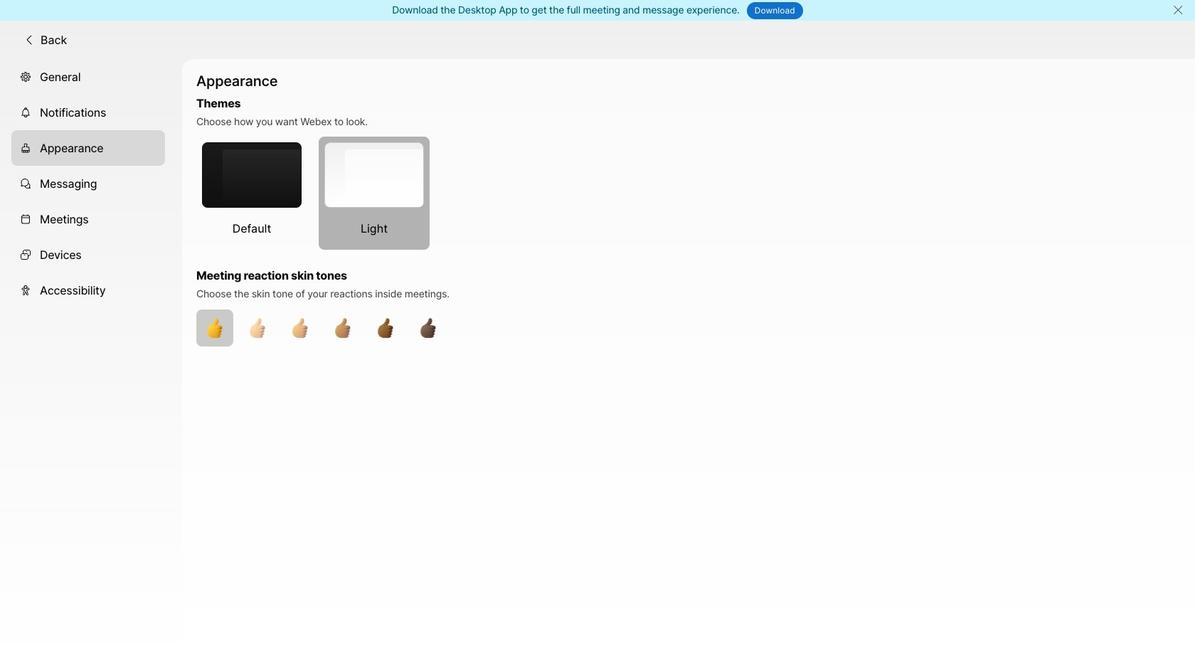 Task type: locate. For each thing, give the bounding box(es) containing it.
messaging tab
[[11, 166, 165, 201]]

devices tab
[[11, 237, 165, 272]]

meetings tab
[[11, 201, 165, 237]]

general tab
[[11, 59, 165, 94]]



Task type: vqa. For each thing, say whether or not it's contained in the screenshot.
create a new team image
no



Task type: describe. For each thing, give the bounding box(es) containing it.
notifications tab
[[11, 94, 165, 130]]

cancel_16 image
[[1173, 4, 1184, 16]]

settings navigation
[[0, 59, 182, 661]]

accessibility tab
[[11, 272, 165, 308]]

appearance tab
[[11, 130, 165, 166]]

skin tone picker toolbar
[[196, 309, 975, 346]]



